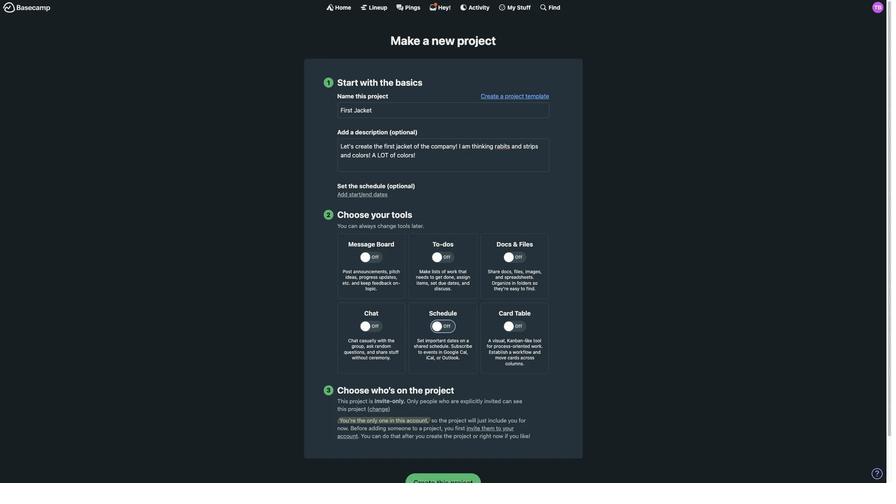 Task type: locate. For each thing, give the bounding box(es) containing it.
1 horizontal spatial chat
[[364, 310, 379, 318]]

add a description (optional)
[[337, 129, 418, 136]]

and inside the chat casually with the group, ask random questions, and share stuff without ceremony.
[[367, 350, 375, 355]]

cards
[[508, 356, 520, 361]]

only
[[367, 418, 378, 424]]

in down schedule.
[[439, 350, 443, 355]]

can down adding
[[372, 433, 381, 440]]

dates inside the set important dates on a shared schedule. subscribe to events in google cal, ical, or outlook.
[[447, 338, 459, 344]]

that inside make lists of work that needs to get done, assign items, set due dates, and discuss.
[[459, 269, 467, 275]]

my stuff
[[508, 4, 531, 11]]

post announcements, pitch ideas, progress updates, etc. and keep feedback on- topic.
[[343, 269, 400, 292]]

this right name
[[356, 93, 366, 100]]

done,
[[444, 275, 456, 280]]

and down work.
[[533, 350, 541, 355]]

to-dos
[[433, 241, 454, 248]]

1 vertical spatial add
[[337, 191, 348, 198]]

0 vertical spatial that
[[459, 269, 467, 275]]

make down pings popup button
[[391, 33, 420, 48]]

your up if
[[503, 425, 514, 432]]

choose up 'always'
[[337, 210, 369, 220]]

set for important
[[417, 338, 424, 344]]

1 vertical spatial change
[[370, 406, 388, 413]]

switch accounts image
[[3, 2, 51, 13]]

on up only. in the bottom left of the page
[[397, 385, 408, 396]]

project up first on the bottom right of the page
[[449, 418, 467, 424]]

choose your tools
[[337, 210, 412, 220]]

to
[[430, 275, 434, 280], [521, 286, 525, 292], [418, 350, 422, 355], [413, 425, 418, 432], [496, 425, 501, 432]]

choose for choose who's on the project
[[337, 385, 369, 396]]

and inside post announcements, pitch ideas, progress updates, etc. and keep feedback on- topic.
[[352, 281, 360, 286]]

2 horizontal spatial can
[[503, 398, 512, 405]]

create
[[426, 433, 442, 440]]

(optional) for add a description (optional)
[[389, 129, 418, 136]]

make for make lists of work that needs to get done, assign items, set due dates, and discuss.
[[420, 269, 431, 275]]

1 vertical spatial this
[[337, 406, 347, 413]]

with inside the chat casually with the group, ask random questions, and share stuff without ceremony.
[[378, 338, 387, 344]]

the up project,
[[439, 418, 447, 424]]

0 vertical spatial on
[[460, 338, 465, 344]]

2
[[327, 211, 331, 219]]

0 vertical spatial (optional)
[[389, 129, 418, 136]]

1 vertical spatial chat
[[348, 338, 358, 344]]

you left 'always'
[[337, 223, 347, 229]]

adding
[[369, 425, 386, 432]]

change down invite-
[[370, 406, 388, 413]]

project inside so the project will just include you for now. before adding someone to a project, you first
[[449, 418, 467, 424]]

1 vertical spatial you
[[361, 433, 371, 440]]

0 vertical spatial chat
[[364, 310, 379, 318]]

add left description on the left
[[337, 129, 349, 136]]

1 vertical spatial or
[[473, 433, 478, 440]]

so up find.
[[533, 281, 538, 286]]

with
[[360, 77, 378, 88], [378, 338, 387, 344]]

dates up the subscribe
[[447, 338, 459, 344]]

0 horizontal spatial that
[[391, 433, 401, 440]]

add inside set the schedule (optional) add start/end dates
[[337, 191, 348, 198]]

the up the random
[[388, 338, 395, 344]]

that up assign
[[459, 269, 467, 275]]

for
[[487, 344, 493, 350], [519, 418, 526, 424]]

0 vertical spatial for
[[487, 344, 493, 350]]

card table
[[499, 310, 531, 318]]

1
[[327, 79, 330, 87]]

lineup
[[369, 4, 387, 11]]

tools up later.
[[392, 210, 412, 220]]

2 add from the top
[[337, 191, 348, 198]]

choose for choose your tools
[[337, 210, 369, 220]]

table
[[515, 310, 531, 318]]

the right the create
[[444, 433, 452, 440]]

images,
[[526, 269, 542, 275]]

and down assign
[[462, 281, 470, 286]]

you right the include
[[508, 418, 518, 424]]

project left (
[[348, 406, 366, 413]]

in up easy
[[512, 281, 516, 286]]

always
[[359, 223, 376, 229]]

add left the start/end
[[337, 191, 348, 198]]

a right "create"
[[501, 93, 504, 100]]

0 horizontal spatial for
[[487, 344, 493, 350]]

that down someone
[[391, 433, 401, 440]]

set
[[337, 183, 347, 190], [417, 338, 424, 344]]

0 vertical spatial this
[[356, 93, 366, 100]]

and down ideas,
[[352, 281, 360, 286]]

1 vertical spatial your
[[503, 425, 514, 432]]

1 vertical spatial (optional)
[[387, 183, 415, 190]]

set for the
[[337, 183, 347, 190]]

announcements,
[[353, 269, 388, 275]]

this up someone
[[396, 418, 405, 424]]

project inside only people who are explicitly invited can see this project (
[[348, 406, 366, 413]]

2 choose from the top
[[337, 385, 369, 396]]

make for make a new project
[[391, 33, 420, 48]]

ask
[[367, 344, 374, 350]]

and down ask in the left of the page
[[367, 350, 375, 355]]

can inside only people who are explicitly invited can see this project (
[[503, 398, 512, 405]]

1 vertical spatial so
[[431, 418, 438, 424]]

0 vertical spatial dates
[[374, 191, 388, 198]]

board
[[377, 241, 395, 248]]

hey!
[[438, 4, 451, 11]]

1 horizontal spatial in
[[439, 350, 443, 355]]

1 horizontal spatial so
[[533, 281, 538, 286]]

1 vertical spatial dates
[[447, 338, 459, 344]]

for down a
[[487, 344, 493, 350]]

1 add from the top
[[337, 129, 349, 136]]

set up shared
[[417, 338, 424, 344]]

0 horizontal spatial your
[[371, 210, 390, 220]]

1 horizontal spatial set
[[417, 338, 424, 344]]

only
[[407, 398, 419, 405]]

needs
[[416, 275, 429, 280]]

0 vertical spatial so
[[533, 281, 538, 286]]

add
[[337, 129, 349, 136], [337, 191, 348, 198]]

0 horizontal spatial or
[[437, 356, 441, 361]]

you right .
[[361, 433, 371, 440]]

move
[[495, 356, 507, 361]]

oriented
[[513, 344, 530, 350]]

change )
[[370, 406, 390, 413]]

this inside only people who are explicitly invited can see this project (
[[337, 406, 347, 413]]

0 horizontal spatial on
[[397, 385, 408, 396]]

visual,
[[493, 338, 506, 344]]

1 vertical spatial can
[[503, 398, 512, 405]]

0 horizontal spatial set
[[337, 183, 347, 190]]

2 vertical spatial this
[[396, 418, 405, 424]]

a left new
[[423, 33, 429, 48]]

change down choose your tools
[[378, 223, 396, 229]]

0 horizontal spatial in
[[390, 418, 395, 424]]

the up the start/end
[[349, 183, 358, 190]]

for up like!
[[519, 418, 526, 424]]

work
[[447, 269, 457, 275]]

1 horizontal spatial or
[[473, 433, 478, 440]]

(optional) right description on the left
[[389, 129, 418, 136]]

dates down the schedule
[[374, 191, 388, 198]]

0 vertical spatial in
[[512, 281, 516, 286]]

to inside the invite them to your account
[[496, 425, 501, 432]]

and inside make lists of work that needs to get done, assign items, set due dates, and discuss.
[[462, 281, 470, 286]]

with up name this project
[[360, 77, 378, 88]]

0 horizontal spatial chat
[[348, 338, 358, 344]]

0 vertical spatial choose
[[337, 210, 369, 220]]

you right after
[[416, 433, 425, 440]]

to-
[[433, 241, 443, 248]]

docs,
[[501, 269, 513, 275]]

chat down the topic.
[[364, 310, 379, 318]]

progress
[[359, 275, 378, 280]]

0 horizontal spatial so
[[431, 418, 438, 424]]

share docs, files, images, and spreadsheets. organize in folders so they're easy to find.
[[488, 269, 542, 292]]

to up set
[[430, 275, 434, 280]]

2 horizontal spatial in
[[512, 281, 516, 286]]

across
[[521, 356, 535, 361]]

if
[[505, 433, 508, 440]]

1 vertical spatial with
[[378, 338, 387, 344]]

&
[[513, 241, 518, 248]]

0 vertical spatial you
[[337, 223, 347, 229]]

this down this
[[337, 406, 347, 413]]

1 vertical spatial set
[[417, 338, 424, 344]]

project
[[457, 33, 496, 48], [368, 93, 388, 100], [505, 93, 524, 100], [425, 385, 454, 396], [350, 398, 368, 405], [348, 406, 366, 413], [449, 418, 467, 424], [454, 433, 472, 440]]

0 vertical spatial with
[[360, 77, 378, 88]]

can left see
[[503, 398, 512, 405]]

1 horizontal spatial can
[[372, 433, 381, 440]]

0 horizontal spatial dates
[[374, 191, 388, 198]]

(optional) right the schedule
[[387, 183, 415, 190]]

1 vertical spatial that
[[391, 433, 401, 440]]

1 horizontal spatial your
[[503, 425, 514, 432]]

you right if
[[510, 433, 519, 440]]

and up organize
[[496, 275, 503, 280]]

first
[[455, 425, 465, 432]]

invite-
[[375, 398, 392, 405]]

0 vertical spatial make
[[391, 33, 420, 48]]

so inside the share docs, files, images, and spreadsheets. organize in folders so they're easy to find.
[[533, 281, 538, 286]]

Add a description (optional) text field
[[337, 139, 549, 172]]

(
[[368, 406, 370, 413]]

random
[[375, 344, 391, 350]]

choose up this
[[337, 385, 369, 396]]

1 choose from the top
[[337, 210, 369, 220]]

a inside so the project will just include you for now. before adding someone to a project, you first
[[419, 425, 422, 432]]

outlook.
[[442, 356, 460, 361]]

invite them to your account link
[[337, 425, 514, 440]]

. you can do that after you create the project or right now if you like!
[[358, 433, 531, 440]]

set inside set the schedule (optional) add start/end dates
[[337, 183, 347, 190]]

on up the subscribe
[[460, 338, 465, 344]]

to up now
[[496, 425, 501, 432]]

1 horizontal spatial you
[[361, 433, 371, 440]]

make inside make lists of work that needs to get done, assign items, set due dates, and discuss.
[[420, 269, 431, 275]]

or right ical,
[[437, 356, 441, 361]]

2 vertical spatial can
[[372, 433, 381, 440]]

a up cards
[[509, 350, 512, 355]]

to down folders
[[521, 286, 525, 292]]

1 vertical spatial for
[[519, 418, 526, 424]]

2 vertical spatial in
[[390, 418, 395, 424]]

chat for chat casually with the group, ask random questions, and share stuff without ceremony.
[[348, 338, 358, 344]]

project down the start with the basics in the top left of the page
[[368, 93, 388, 100]]

on inside the set important dates on a shared schedule. subscribe to events in google cal, ical, or outlook.
[[460, 338, 465, 344]]

1 horizontal spatial on
[[460, 338, 465, 344]]

files
[[519, 241, 533, 248]]

set inside the set important dates on a shared schedule. subscribe to events in google cal, ical, or outlook.
[[417, 338, 424, 344]]

activity
[[469, 4, 490, 11]]

ceremony.
[[369, 356, 391, 361]]

0 vertical spatial add
[[337, 129, 349, 136]]

casually
[[359, 338, 377, 344]]

you up . you can do that after you create the project or right now if you like!
[[445, 425, 454, 432]]

None submit
[[406, 474, 481, 484]]

0 horizontal spatial this
[[337, 406, 347, 413]]

1 horizontal spatial dates
[[447, 338, 459, 344]]

schedule
[[359, 183, 386, 190]]

0 vertical spatial can
[[348, 223, 358, 229]]

items,
[[417, 281, 430, 286]]

0 vertical spatial set
[[337, 183, 347, 190]]

that for work
[[459, 269, 467, 275]]

or down invite
[[473, 433, 478, 440]]

start/end
[[349, 191, 372, 198]]

1 vertical spatial make
[[420, 269, 431, 275]]

folders
[[517, 281, 532, 286]]

to down shared
[[418, 350, 422, 355]]

set up add start/end dates link
[[337, 183, 347, 190]]

do
[[383, 433, 389, 440]]

basics
[[396, 77, 423, 88]]

can left 'always'
[[348, 223, 358, 229]]

a down the account,
[[419, 425, 422, 432]]

1 horizontal spatial this
[[356, 93, 366, 100]]

you can always change tools later.
[[337, 223, 424, 229]]

0 vertical spatial or
[[437, 356, 441, 361]]

chat up group,
[[348, 338, 358, 344]]

to down the account,
[[413, 425, 418, 432]]

you
[[337, 223, 347, 229], [361, 433, 371, 440]]

that
[[459, 269, 467, 275], [391, 433, 401, 440]]

1 vertical spatial in
[[439, 350, 443, 355]]

1 horizontal spatial that
[[459, 269, 467, 275]]

feedback
[[372, 281, 392, 286]]

in right one
[[390, 418, 395, 424]]

process-
[[494, 344, 513, 350]]

account
[[337, 433, 358, 440]]

to inside the set important dates on a shared schedule. subscribe to events in google cal, ical, or outlook.
[[418, 350, 422, 355]]

chat inside the chat casually with the group, ask random questions, and share stuff without ceremony.
[[348, 338, 358, 344]]

change
[[378, 223, 396, 229], [370, 406, 388, 413]]

later.
[[412, 223, 424, 229]]

on-
[[393, 281, 400, 286]]

make up needs
[[420, 269, 431, 275]]

dates
[[374, 191, 388, 198], [447, 338, 459, 344]]

this
[[356, 93, 366, 100], [337, 406, 347, 413], [396, 418, 405, 424]]

(optional) inside set the schedule (optional) add start/end dates
[[387, 183, 415, 190]]

1 vertical spatial choose
[[337, 385, 369, 396]]

now.
[[337, 425, 349, 432]]

or
[[437, 356, 441, 361], [473, 433, 478, 440]]

1 horizontal spatial for
[[519, 418, 526, 424]]

in
[[512, 281, 516, 286], [439, 350, 443, 355], [390, 418, 395, 424]]

in inside the set important dates on a shared schedule. subscribe to events in google cal, ical, or outlook.
[[439, 350, 443, 355]]

your up you can always change tools later.
[[371, 210, 390, 220]]

make a new project
[[391, 33, 496, 48]]

with up the random
[[378, 338, 387, 344]]

tools left later.
[[398, 223, 410, 229]]

0 vertical spatial your
[[371, 210, 390, 220]]

so up project,
[[431, 418, 438, 424]]

for inside so the project will just include you for now. before adding someone to a project, you first
[[519, 418, 526, 424]]

2 horizontal spatial this
[[396, 418, 405, 424]]

a up the subscribe
[[467, 338, 469, 344]]



Task type: vqa. For each thing, say whether or not it's contained in the screenshot.
left TIM BURTON image
no



Task type: describe. For each thing, give the bounding box(es) containing it.
set the schedule (optional) add start/end dates
[[337, 183, 415, 198]]

that for do
[[391, 433, 401, 440]]

0 vertical spatial change
[[378, 223, 396, 229]]

will
[[468, 418, 476, 424]]

dates inside set the schedule (optional) add start/end dates
[[374, 191, 388, 198]]

find
[[549, 4, 561, 11]]

kanban-
[[507, 338, 525, 344]]

tyler black image
[[873, 2, 884, 13]]

0 horizontal spatial you
[[337, 223, 347, 229]]

project,
[[424, 425, 443, 432]]

include
[[488, 418, 507, 424]]

lineup link
[[360, 4, 387, 11]]

like
[[525, 338, 532, 344]]

3
[[327, 387, 331, 395]]

chat for chat
[[364, 310, 379, 318]]

this project is invite-only.
[[337, 398, 406, 405]]

right
[[480, 433, 492, 440]]

description
[[355, 129, 388, 136]]

group,
[[352, 344, 365, 350]]

now
[[493, 433, 504, 440]]

work.
[[532, 344, 543, 350]]

Name this project text field
[[337, 103, 549, 118]]

cal,
[[460, 350, 468, 355]]

see
[[513, 398, 522, 405]]

are
[[451, 398, 459, 405]]

a inside a visual, kanban-like tool for process-oriented work. establish a workflow and move cards across columns.
[[509, 350, 512, 355]]

tool
[[534, 338, 542, 344]]

activity link
[[460, 4, 490, 11]]

your inside the invite them to your account
[[503, 425, 514, 432]]

is
[[369, 398, 373, 405]]

pings
[[405, 4, 421, 11]]

0 vertical spatial tools
[[392, 210, 412, 220]]

someone
[[388, 425, 411, 432]]

this
[[337, 398, 348, 405]]

(optional) for set the schedule (optional) add start/end dates
[[387, 183, 415, 190]]

organize
[[492, 281, 511, 286]]

google
[[444, 350, 459, 355]]

important
[[426, 338, 446, 344]]

due
[[439, 281, 446, 286]]

or inside the set important dates on a shared schedule. subscribe to events in google cal, ical, or outlook.
[[437, 356, 441, 361]]

stuff
[[389, 350, 399, 355]]

account,
[[407, 418, 429, 424]]

spreadsheets.
[[505, 275, 534, 280]]

in inside the share docs, files, images, and spreadsheets. organize in folders so they're easy to find.
[[512, 281, 516, 286]]

so the project will just include you for now. before adding someone to a project, you first
[[337, 418, 526, 432]]

columns.
[[505, 361, 525, 367]]

discuss.
[[435, 286, 452, 292]]

to inside so the project will just include you for now. before adding someone to a project, you first
[[413, 425, 418, 432]]

only.
[[392, 398, 406, 405]]

1 vertical spatial tools
[[398, 223, 410, 229]]

start with the basics
[[337, 77, 423, 88]]

a
[[488, 338, 491, 344]]

updates,
[[379, 275, 397, 280]]

project left template
[[505, 93, 524, 100]]

message
[[348, 241, 375, 248]]

project down first on the bottom right of the page
[[454, 433, 472, 440]]

share
[[376, 350, 388, 355]]

hey! button
[[429, 3, 451, 11]]

ical,
[[426, 356, 436, 361]]

the inside set the schedule (optional) add start/end dates
[[349, 183, 358, 190]]

find.
[[526, 286, 536, 292]]

project left is
[[350, 398, 368, 405]]

a left description on the left
[[350, 129, 354, 136]]

dos
[[443, 241, 454, 248]]

ideas,
[[346, 275, 358, 280]]

0 horizontal spatial can
[[348, 223, 358, 229]]

change link
[[370, 406, 388, 413]]

and inside a visual, kanban-like tool for process-oriented work. establish a workflow and move cards across columns.
[[533, 350, 541, 355]]

keep
[[361, 281, 371, 286]]

the left basics
[[380, 77, 394, 88]]

stuff
[[517, 4, 531, 11]]

you're the only one in this account,
[[340, 418, 429, 424]]

so inside so the project will just include you for now. before adding someone to a project, you first
[[431, 418, 438, 424]]

a inside the set important dates on a shared schedule. subscribe to events in google cal, ical, or outlook.
[[467, 338, 469, 344]]

set
[[431, 281, 437, 286]]

before
[[351, 425, 367, 432]]

project up who
[[425, 385, 454, 396]]

get
[[436, 275, 443, 280]]

just
[[478, 418, 487, 424]]

for inside a visual, kanban-like tool for process-oriented work. establish a workflow and move cards across columns.
[[487, 344, 493, 350]]

pings button
[[396, 4, 421, 11]]

to inside make lists of work that needs to get done, assign items, set due dates, and discuss.
[[430, 275, 434, 280]]

project down activity link
[[457, 33, 496, 48]]

my
[[508, 4, 516, 11]]

1 vertical spatial on
[[397, 385, 408, 396]]

the inside the chat casually with the group, ask random questions, and share stuff without ceremony.
[[388, 338, 395, 344]]

name
[[337, 93, 354, 100]]

invite
[[467, 425, 480, 432]]

chat casually with the group, ask random questions, and share stuff without ceremony.
[[344, 338, 399, 361]]

pitch
[[390, 269, 400, 275]]

shared
[[414, 344, 428, 350]]

the inside so the project will just include you for now. before adding someone to a project, you first
[[439, 418, 447, 424]]

home link
[[326, 4, 351, 11]]

main element
[[0, 0, 887, 15]]

docs
[[497, 241, 512, 248]]

like!
[[520, 433, 531, 440]]

the up before on the left bottom
[[357, 418, 366, 424]]

to inside the share docs, files, images, and spreadsheets. organize in folders so they're easy to find.
[[521, 286, 525, 292]]

who's
[[371, 385, 395, 396]]

a visual, kanban-like tool for process-oriented work. establish a workflow and move cards across columns.
[[487, 338, 543, 367]]

subscribe
[[451, 344, 472, 350]]

home
[[335, 4, 351, 11]]

schedule.
[[430, 344, 450, 350]]

and inside the share docs, files, images, and spreadsheets. organize in folders so they're easy to find.
[[496, 275, 503, 280]]

start
[[337, 77, 358, 88]]

create
[[481, 93, 499, 100]]

the up only
[[409, 385, 423, 396]]



